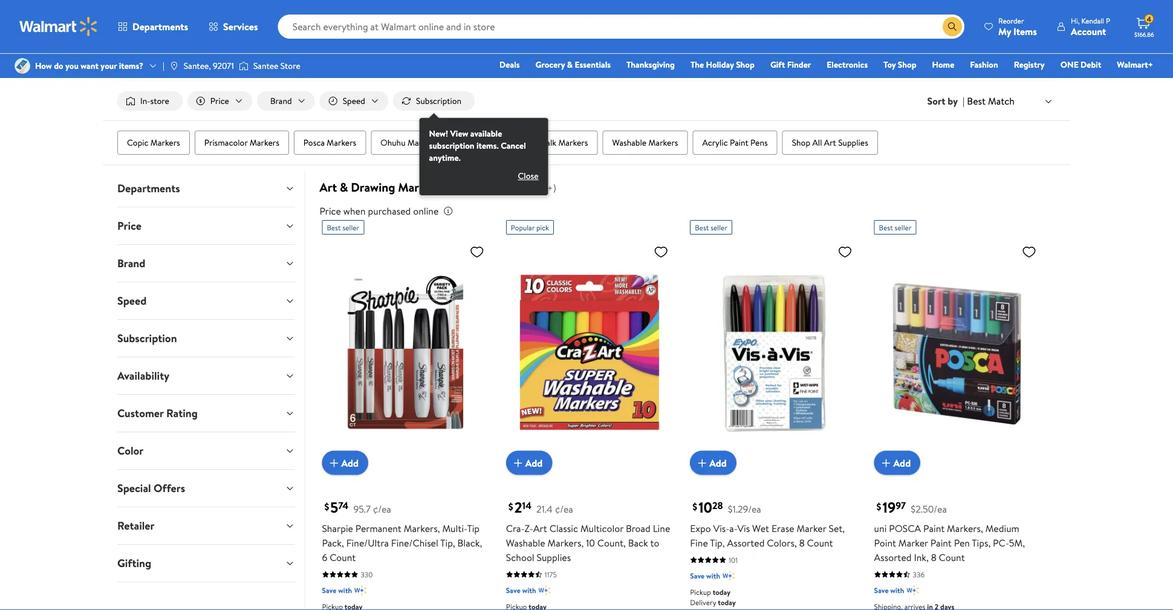Task type: locate. For each thing, give the bounding box(es) containing it.
14
[[522, 499, 532, 513]]

0 horizontal spatial ¢/ea
[[373, 503, 391, 516]]

pack,
[[322, 536, 344, 550]]

speed button up the subscription tab
[[108, 283, 305, 319]]

0 vertical spatial |
[[163, 60, 164, 72]]

1 walmart plus image from the left
[[355, 585, 367, 597]]

10 up expo
[[699, 498, 713, 518]]

& right crafts
[[160, 26, 166, 38]]

$166.86
[[1135, 30, 1155, 38]]

markers, for 19
[[947, 522, 984, 535]]

add to cart image
[[327, 456, 341, 470], [511, 456, 526, 470], [695, 456, 710, 470]]

the
[[691, 59, 704, 70]]

$ inside the $ 10 28 $1.29/ea expo vis-a-vis wet erase marker set, fine tip, assorted colors, 8 count
[[693, 500, 698, 513]]

save with for 10
[[690, 571, 720, 581]]

0 horizontal spatial best seller
[[327, 222, 359, 233]]

markers, up fine/chisel
[[404, 522, 440, 535]]

0 vertical spatial brand button
[[257, 91, 315, 111]]

1 horizontal spatial drawing
[[351, 179, 395, 196]]

1 vertical spatial departments
[[117, 181, 180, 196]]

1 add from the left
[[341, 456, 359, 470]]

add button up 14
[[506, 451, 553, 475]]

fashion link
[[965, 58, 1004, 71]]

3 add to cart image from the left
[[695, 456, 710, 470]]

add button for 10
[[690, 451, 737, 475]]

departments
[[132, 20, 188, 33], [117, 181, 180, 196]]

0 vertical spatial washable
[[612, 137, 647, 149]]

match
[[988, 94, 1015, 108]]

new!
[[429, 128, 448, 139]]

best for 19
[[879, 222, 893, 233]]

0 horizontal spatial count
[[330, 551, 356, 564]]

add up 28
[[710, 456, 727, 470]]

1 horizontal spatial shop
[[792, 137, 811, 149]]

1 add to cart image from the left
[[327, 456, 341, 470]]

2 ¢/ea from the left
[[555, 503, 573, 516]]

brand tab
[[108, 245, 305, 282]]

with for 2
[[522, 586, 536, 596]]

drawing up price when purchased online
[[351, 179, 395, 196]]

4 add from the left
[[894, 456, 911, 470]]

price button up the brand tab
[[108, 208, 305, 244]]

1 vertical spatial brand
[[117, 256, 145, 271]]

add to cart image for 10
[[695, 456, 710, 470]]

1 horizontal spatial marker
[[899, 536, 929, 550]]

6
[[322, 551, 327, 564]]

330
[[361, 570, 373, 580]]

0 horizontal spatial subscription
[[117, 331, 177, 346]]

supplies left /
[[221, 26, 251, 38]]

washable
[[612, 137, 647, 149], [506, 536, 545, 550]]

$2.50/ea
[[911, 503, 947, 516]]

walmart plus image for 10
[[723, 570, 735, 582]]

multi-
[[442, 522, 467, 535]]

count
[[807, 536, 833, 550], [330, 551, 356, 564], [939, 551, 965, 564]]

subscription inside subscription dropdown button
[[117, 331, 177, 346]]

0 vertical spatial walmart plus image
[[723, 570, 735, 582]]

expo vis-a-vis wet erase marker set, fine tip, assorted colors, 8 count image
[[690, 240, 858, 466]]

2 best seller from the left
[[695, 222, 728, 233]]

art down posca markers link
[[320, 179, 337, 196]]

with down pack,
[[338, 586, 352, 596]]

8 inside the $ 10 28 $1.29/ea expo vis-a-vis wet erase marker set, fine tip, assorted colors, 8 count
[[800, 536, 805, 550]]

special offers button
[[108, 470, 305, 507]]

supplies right all
[[839, 137, 869, 149]]

grocery
[[536, 59, 565, 70]]

¢/ea inside $ 2 14 21.4 ¢/ea cra-z-art classic multicolor broad line washable markers, 10 count, back to school supplies
[[555, 503, 573, 516]]

| right the by
[[963, 94, 965, 108]]

1 horizontal spatial walmart plus image
[[907, 585, 919, 597]]

0 horizontal spatial marker
[[797, 522, 827, 535]]

0 horizontal spatial price
[[117, 218, 141, 234]]

walmart plus image for 19
[[907, 585, 919, 597]]

0 horizontal spatial walmart plus image
[[355, 585, 367, 597]]

walmart plus image
[[355, 585, 367, 597], [539, 585, 551, 597]]

0 vertical spatial speed button
[[320, 91, 388, 111]]

tip, for 10
[[710, 536, 725, 550]]

2 add to cart image from the left
[[511, 456, 526, 470]]

0 horizontal spatial speed button
[[108, 283, 305, 319]]

1 horizontal spatial |
[[963, 94, 965, 108]]

2 horizontal spatial markers,
[[947, 522, 984, 535]]

subscription up availability
[[117, 331, 177, 346]]

2
[[515, 498, 522, 518]]

$ left 2
[[509, 500, 513, 513]]

offers
[[154, 481, 185, 496]]

marker inside $ 19 97 $2.50/ea uni posca paint markers, medium point marker paint pen tips, pc-5m, assorted ink, 8 count
[[899, 536, 929, 550]]

 image
[[169, 61, 179, 71]]

2 walmart plus image from the left
[[539, 585, 551, 597]]

1 vertical spatial |
[[963, 94, 965, 108]]

1 horizontal spatial best seller
[[695, 222, 728, 233]]

add to cart image for 2
[[511, 456, 526, 470]]

price
[[210, 95, 229, 107], [320, 205, 341, 218], [117, 218, 141, 234]]

1 $ from the left
[[324, 500, 329, 513]]

2 vertical spatial price
[[117, 218, 141, 234]]

all
[[813, 137, 822, 149]]

add button up 28
[[690, 451, 737, 475]]

vis-
[[714, 522, 730, 535]]

speed button inside sort and filter section element
[[320, 91, 388, 111]]

1 vertical spatial subscription
[[117, 331, 177, 346]]

the holiday shop
[[691, 59, 755, 70]]

¢/ea up the classic
[[555, 503, 573, 516]]

markers, inside $ 19 97 $2.50/ea uni posca paint markers, medium point marker paint pen tips, pc-5m, assorted ink, 8 count
[[947, 522, 984, 535]]

markers for chalk markers
[[559, 137, 588, 149]]

art inside $ 2 14 21.4 ¢/ea cra-z-art classic multicolor broad line washable markers, 10 count, back to school supplies
[[534, 522, 547, 535]]

1 horizontal spatial brand
[[270, 95, 292, 107]]

0 vertical spatial speed
[[343, 95, 365, 107]]

$ for 5
[[324, 500, 329, 513]]

add button up 74
[[322, 451, 368, 475]]

markers for posca markers
[[327, 137, 356, 149]]

1 horizontal spatial count
[[807, 536, 833, 550]]

pens
[[751, 137, 768, 149]]

save for 10
[[690, 571, 705, 581]]

1 horizontal spatial tip,
[[710, 536, 725, 550]]

2 tip, from the left
[[710, 536, 725, 550]]

1 add button from the left
[[322, 451, 368, 475]]

to
[[651, 536, 660, 550]]

drawing up store at the top of page
[[285, 26, 316, 38]]

1 horizontal spatial seller
[[711, 222, 728, 233]]

holiday
[[706, 59, 734, 70]]

price inside price tab
[[117, 218, 141, 234]]

best inside dropdown button
[[967, 94, 986, 108]]

|
[[163, 60, 164, 72], [963, 94, 965, 108]]

chalk markers
[[536, 137, 588, 149]]

add to favorites list, cra-z-art classic multicolor broad line washable markers, 10 count, back to school supplies image
[[654, 244, 669, 260]]

assorted
[[727, 536, 765, 550], [875, 551, 912, 564]]

¢/ea for 2
[[555, 503, 573, 516]]

¢/ea
[[373, 503, 391, 516], [555, 503, 573, 516]]

tip, down vis- at bottom right
[[710, 536, 725, 550]]

supplies inside $ 2 14 21.4 ¢/ea cra-z-art classic multicolor broad line washable markers, 10 count, back to school supplies
[[537, 551, 571, 564]]

10 inside the $ 10 28 $1.29/ea expo vis-a-vis wet erase marker set, fine tip, assorted colors, 8 count
[[699, 498, 713, 518]]

1 vertical spatial speed
[[117, 293, 147, 309]]

$ up expo
[[693, 500, 698, 513]]

brand button down store at the top of page
[[257, 91, 315, 111]]

departments inside dropdown button
[[117, 181, 180, 196]]

assorted down the 'point' at the right
[[875, 551, 912, 564]]

0 horizontal spatial 10
[[586, 536, 595, 550]]

brand inside tab
[[117, 256, 145, 271]]

0 vertical spatial departments
[[132, 20, 188, 33]]

4 $ from the left
[[877, 500, 882, 513]]

1 vertical spatial washable
[[506, 536, 545, 550]]

save down '6'
[[322, 586, 337, 596]]

1 seller from the left
[[343, 222, 359, 233]]

save with up the 'pickup'
[[690, 571, 720, 581]]

tip, inside $ 5 74 95.7 ¢/ea sharpie permanent markers, multi-tip pack, fine/ultra fine/chisel tip, black, 6 count
[[441, 536, 455, 550]]

3 add button from the left
[[690, 451, 737, 475]]

departments button
[[108, 12, 198, 41]]

add button for 19
[[875, 451, 921, 475]]

0 horizontal spatial seller
[[343, 222, 359, 233]]

0 vertical spatial subscription
[[416, 95, 462, 107]]

0 vertical spatial assorted
[[727, 536, 765, 550]]

brand for the brand dropdown button in the sort and filter section element
[[270, 95, 292, 107]]

walmart plus image down 330
[[355, 585, 367, 597]]

assorted inside the $ 10 28 $1.29/ea expo vis-a-vis wet erase marker set, fine tip, assorted colors, 8 count
[[727, 536, 765, 550]]

8 right the colors,
[[800, 536, 805, 550]]

paint markers link
[[452, 131, 521, 155]]

best for 10
[[695, 222, 709, 233]]

1 horizontal spatial markers,
[[548, 536, 584, 550]]

tip, down "multi-" on the bottom
[[441, 536, 455, 550]]

paint
[[461, 137, 480, 149], [730, 137, 749, 149], [924, 522, 945, 535], [931, 536, 952, 550]]

legal information image
[[444, 206, 453, 216]]

brand
[[270, 95, 292, 107], [117, 256, 145, 271]]

¢/ea inside $ 5 74 95.7 ¢/ea sharpie permanent markers, multi-tip pack, fine/ultra fine/chisel tip, black, 6 count
[[373, 503, 391, 516]]

2 horizontal spatial count
[[939, 551, 965, 564]]

 image for santee store
[[239, 60, 249, 72]]

essentials
[[575, 59, 611, 70]]

markers
[[318, 26, 347, 38], [151, 137, 180, 149], [250, 137, 279, 149], [327, 137, 356, 149], [408, 137, 437, 149], [482, 137, 512, 149], [559, 137, 588, 149], [649, 137, 678, 149], [398, 179, 441, 196]]

vis
[[738, 522, 750, 535]]

price inside sort and filter section element
[[210, 95, 229, 107]]

1 tip, from the left
[[441, 536, 455, 550]]

 image left how
[[15, 58, 30, 74]]

price button down the 92071
[[187, 91, 252, 111]]

1 horizontal spatial ¢/ea
[[555, 503, 573, 516]]

speed inside sort and filter section element
[[343, 95, 365, 107]]

$1.29/ea
[[728, 503, 762, 516]]

8 right ink,
[[931, 551, 937, 564]]

1 ¢/ea from the left
[[373, 503, 391, 516]]

0 horizontal spatial washable
[[506, 536, 545, 550]]

19
[[883, 498, 896, 518]]

save up the 'pickup'
[[690, 571, 705, 581]]

with for 5
[[338, 586, 352, 596]]

ohuhu
[[381, 137, 406, 149]]

1 best seller from the left
[[327, 222, 359, 233]]

with up the 'pickup'
[[707, 571, 720, 581]]

save with down the 'point' at the right
[[875, 586, 905, 596]]

in-store
[[140, 95, 169, 107]]

markers for prismacolor markers
[[250, 137, 279, 149]]

0 vertical spatial marker
[[797, 522, 827, 535]]

0 horizontal spatial tip,
[[441, 536, 455, 550]]

$ left 5
[[324, 500, 329, 513]]

gifting
[[117, 556, 151, 571]]

arts
[[117, 26, 133, 38]]

shop right the holiday
[[736, 59, 755, 70]]

walmart plus image down 336
[[907, 585, 919, 597]]

3 best seller from the left
[[879, 222, 912, 233]]

gift
[[771, 59, 785, 70]]

add button for 2
[[506, 451, 553, 475]]

0 vertical spatial price
[[210, 95, 229, 107]]

subscription
[[429, 140, 475, 152]]

availability tab
[[108, 358, 305, 394]]

brand button inside sort and filter section element
[[257, 91, 315, 111]]

thanksgiving
[[627, 59, 675, 70]]

4 add button from the left
[[875, 451, 921, 475]]

save down the 'point' at the right
[[875, 586, 889, 596]]

close
[[518, 170, 539, 182]]

save with for 5
[[322, 586, 352, 596]]

today right "delivery"
[[718, 598, 736, 608]]

| right items? at the left top
[[163, 60, 164, 72]]

speed tab
[[108, 283, 305, 319]]

best seller for 10
[[695, 222, 728, 233]]

add up 97
[[894, 456, 911, 470]]

tip,
[[441, 536, 455, 550], [710, 536, 725, 550]]

2 add button from the left
[[506, 451, 553, 475]]

3 $ from the left
[[693, 500, 698, 513]]

speed button up "posca markers"
[[320, 91, 388, 111]]

markers, down the classic
[[548, 536, 584, 550]]

1 vertical spatial 8
[[931, 551, 937, 564]]

3 seller from the left
[[895, 222, 912, 233]]

0 horizontal spatial markers,
[[404, 522, 440, 535]]

walmart+
[[1118, 59, 1154, 70]]

¢/ea for 5
[[373, 503, 391, 516]]

walmart plus image down the 101
[[723, 570, 735, 582]]

1 horizontal spatial price
[[210, 95, 229, 107]]

markers, up pen
[[947, 522, 984, 535]]

0 horizontal spatial assorted
[[727, 536, 765, 550]]

2 horizontal spatial best seller
[[879, 222, 912, 233]]

paint markers
[[461, 137, 512, 149]]

pickup
[[690, 587, 711, 598]]

 image
[[15, 58, 30, 74], [239, 60, 249, 72]]

cra-
[[506, 522, 525, 535]]

count down set,
[[807, 536, 833, 550]]

1 vertical spatial walmart plus image
[[907, 585, 919, 597]]

$ inside $ 19 97 $2.50/ea uni posca paint markers, medium point marker paint pen tips, pc-5m, assorted ink, 8 count
[[877, 500, 882, 513]]

markers, inside $ 5 74 95.7 ¢/ea sharpie permanent markers, multi-tip pack, fine/ultra fine/chisel tip, black, 6 count
[[404, 522, 440, 535]]

| inside sort and filter section element
[[963, 94, 965, 108]]

best for 5
[[327, 222, 341, 233]]

marker inside the $ 10 28 $1.29/ea expo vis-a-vis wet erase marker set, fine tip, assorted colors, 8 count
[[797, 522, 827, 535]]

0 vertical spatial brand
[[270, 95, 292, 107]]

1 vertical spatial 10
[[586, 536, 595, 550]]

pen
[[954, 536, 970, 550]]

10 down multicolor
[[586, 536, 595, 550]]

add button up 97
[[875, 451, 921, 475]]

account
[[1071, 25, 1107, 38]]

0 horizontal spatial brand
[[117, 256, 145, 271]]

supplies up 1175
[[537, 551, 571, 564]]

1 vertical spatial price
[[320, 205, 341, 218]]

count down pack,
[[330, 551, 356, 564]]

1 horizontal spatial  image
[[239, 60, 249, 72]]

retailer tab
[[108, 508, 305, 545]]

art down 21.4
[[534, 522, 547, 535]]

tip, inside the $ 10 28 $1.29/ea expo vis-a-vis wet erase marker set, fine tip, assorted colors, 8 count
[[710, 536, 725, 550]]

2 $ from the left
[[509, 500, 513, 513]]

home
[[933, 59, 955, 70]]

assorted down 'vis'
[[727, 536, 765, 550]]

0 vertical spatial 10
[[699, 498, 713, 518]]

subscription up 'new!'
[[416, 95, 462, 107]]

shop all art supplies
[[792, 137, 869, 149]]

markers for paint markers
[[482, 137, 512, 149]]

art right in
[[457, 179, 474, 196]]

8 inside $ 19 97 $2.50/ea uni posca paint markers, medium point marker paint pen tips, pc-5m, assorted ink, 8 count
[[931, 551, 937, 564]]

1 horizontal spatial speed button
[[320, 91, 388, 111]]

1 vertical spatial marker
[[899, 536, 929, 550]]

 image right the 92071
[[239, 60, 249, 72]]

walmart plus image down 1175
[[539, 585, 551, 597]]

2 horizontal spatial add to cart image
[[695, 456, 710, 470]]

add button for 5
[[322, 451, 368, 475]]

save for 2
[[506, 586, 521, 596]]

speed inside tab
[[117, 293, 147, 309]]

$ for 2
[[509, 500, 513, 513]]

2 seller from the left
[[711, 222, 728, 233]]

with down the 'point' at the right
[[891, 586, 905, 596]]

z-
[[525, 522, 534, 535]]

with for 19
[[891, 586, 905, 596]]

tips,
[[972, 536, 991, 550]]

(1000+)
[[523, 182, 556, 195]]

3 add from the left
[[710, 456, 727, 470]]

0 vertical spatial drawing
[[285, 26, 316, 38]]

1 horizontal spatial add to cart image
[[511, 456, 526, 470]]

$ inside $ 2 14 21.4 ¢/ea cra-z-art classic multicolor broad line washable markers, 10 count, back to school supplies
[[509, 500, 513, 513]]

1 horizontal spatial walmart plus image
[[539, 585, 551, 597]]

brand button up speed tab
[[108, 245, 305, 282]]

1 horizontal spatial washable
[[612, 137, 647, 149]]

walmart plus image
[[723, 570, 735, 582], [907, 585, 919, 597]]

one debit link
[[1055, 58, 1107, 71]]

0 horizontal spatial walmart plus image
[[723, 570, 735, 582]]

1 horizontal spatial speed
[[343, 95, 365, 107]]

add up 14
[[526, 456, 543, 470]]

gift finder
[[771, 59, 811, 70]]

items?
[[119, 60, 143, 72]]

registry
[[1014, 59, 1045, 70]]

$ left 19
[[877, 500, 882, 513]]

posca markers link
[[294, 131, 366, 155]]

2 add from the left
[[526, 456, 543, 470]]

$ inside $ 5 74 95.7 ¢/ea sharpie permanent markers, multi-tip pack, fine/ultra fine/chisel tip, black, 6 count
[[324, 500, 329, 513]]

subscription
[[416, 95, 462, 107], [117, 331, 177, 346]]

add for 2
[[526, 456, 543, 470]]

gifting button
[[108, 545, 305, 582]]

prismacolor markers
[[204, 137, 279, 149]]

1 vertical spatial assorted
[[875, 551, 912, 564]]

Walmart Site-Wide search field
[[278, 15, 965, 39]]

2 horizontal spatial seller
[[895, 222, 912, 233]]

walmart image
[[19, 17, 98, 36]]

0 horizontal spatial  image
[[15, 58, 30, 74]]

your
[[101, 60, 117, 72]]

subscription tab
[[108, 320, 305, 357]]

seller
[[343, 222, 359, 233], [711, 222, 728, 233], [895, 222, 912, 233]]

add up 74
[[341, 456, 359, 470]]

0 horizontal spatial 8
[[800, 536, 805, 550]]

& right /
[[278, 26, 283, 38]]

marker left set,
[[797, 522, 827, 535]]

0 horizontal spatial speed
[[117, 293, 147, 309]]

$ for 10
[[693, 500, 698, 513]]

in
[[444, 179, 454, 196]]

brand inside sort and filter section element
[[270, 95, 292, 107]]

shop left all
[[792, 137, 811, 149]]

count down pen
[[939, 551, 965, 564]]

0 horizontal spatial add to cart image
[[327, 456, 341, 470]]

1 horizontal spatial 10
[[699, 498, 713, 518]]

shop right toy
[[898, 59, 917, 70]]

markers, for 5
[[404, 522, 440, 535]]

0 vertical spatial 8
[[800, 536, 805, 550]]

save down school
[[506, 586, 521, 596]]

markers inside 'link'
[[408, 137, 437, 149]]

marker for 10
[[797, 522, 827, 535]]

departments tab
[[108, 170, 305, 207]]

with
[[707, 571, 720, 581], [338, 586, 352, 596], [522, 586, 536, 596], [891, 586, 905, 596]]

1 horizontal spatial subscription
[[416, 95, 462, 107]]

speed button
[[320, 91, 388, 111], [108, 283, 305, 319]]

¢/ea up permanent
[[373, 503, 391, 516]]

with down school
[[522, 586, 536, 596]]

2 horizontal spatial shop
[[898, 59, 917, 70]]

save with down '6'
[[322, 586, 352, 596]]

brand button
[[257, 91, 315, 111], [108, 245, 305, 282]]

purchased
[[368, 205, 411, 218]]

1 horizontal spatial 8
[[931, 551, 937, 564]]

subscription inside subscription button
[[416, 95, 462, 107]]

marker up ink,
[[899, 536, 929, 550]]

save with down school
[[506, 586, 536, 596]]

1 horizontal spatial assorted
[[875, 551, 912, 564]]



Task type: describe. For each thing, give the bounding box(es) containing it.
art right /
[[263, 26, 276, 38]]

0 horizontal spatial drawing
[[285, 26, 316, 38]]

gifting tab
[[108, 545, 305, 582]]

add for 10
[[710, 456, 727, 470]]

special offers
[[117, 481, 185, 496]]

arts crafts & sewing link
[[117, 26, 194, 38]]

reorder my items
[[999, 15, 1037, 38]]

art left services
[[206, 26, 219, 38]]

5
[[331, 498, 338, 518]]

thanksgiving link
[[621, 58, 681, 71]]

1 vertical spatial speed button
[[108, 283, 305, 319]]

walmart plus image for 5
[[355, 585, 367, 597]]

art right all
[[824, 137, 837, 149]]

price when purchased online
[[320, 205, 439, 218]]

prismacolor
[[204, 137, 248, 149]]

rating
[[166, 406, 198, 421]]

74
[[338, 499, 349, 513]]

best seller for 19
[[879, 222, 912, 233]]

count inside $ 19 97 $2.50/ea uni posca paint markers, medium point marker paint pen tips, pc-5m, assorted ink, 8 count
[[939, 551, 965, 564]]

sharpie permanent markers, multi-tip pack, fine/ultra fine/chisel tip, black, 6 count image
[[322, 240, 489, 466]]

markers for copic markers
[[151, 137, 180, 149]]

retailer button
[[108, 508, 305, 545]]

posca markers
[[304, 137, 356, 149]]

count inside the $ 10 28 $1.29/ea expo vis-a-vis wet erase marker set, fine tip, assorted colors, 8 count
[[807, 536, 833, 550]]

line
[[653, 522, 670, 535]]

pickup today delivery today
[[690, 587, 736, 608]]

school
[[506, 551, 535, 564]]

0 horizontal spatial shop
[[736, 59, 755, 70]]

arts crafts & sewing
[[117, 26, 194, 38]]

save for 19
[[875, 586, 889, 596]]

view
[[450, 128, 469, 139]]

broad
[[626, 522, 651, 535]]

acrylic
[[703, 137, 728, 149]]

/
[[255, 26, 259, 38]]

fine/ultra
[[346, 536, 389, 550]]

anytime.
[[429, 152, 461, 164]]

markers, inside $ 2 14 21.4 ¢/ea cra-z-art classic multicolor broad line washable markers, 10 count, back to school supplies
[[548, 536, 584, 550]]

by
[[948, 94, 958, 108]]

count inside $ 5 74 95.7 ¢/ea sharpie permanent markers, multi-tip pack, fine/ultra fine/chisel tip, black, 6 count
[[330, 551, 356, 564]]

save for 5
[[322, 586, 337, 596]]

21.4
[[537, 503, 553, 516]]

10 inside $ 2 14 21.4 ¢/ea cra-z-art classic multicolor broad line washable markers, 10 count, back to school supplies
[[586, 536, 595, 550]]

fashion
[[971, 59, 999, 70]]

set,
[[829, 522, 845, 535]]

uni posca paint markers, medium point marker paint pen tips, pc-5m, assorted ink, 8 count image
[[875, 240, 1042, 466]]

special offers tab
[[108, 470, 305, 507]]

online
[[413, 205, 439, 218]]

pc-
[[993, 536, 1010, 550]]

92071
[[213, 60, 234, 72]]

washable inside $ 2 14 21.4 ¢/ea cra-z-art classic multicolor broad line washable markers, 10 count, back to school supplies
[[506, 536, 545, 550]]

add for 19
[[894, 456, 911, 470]]

seller for 5
[[343, 222, 359, 233]]

add for 5
[[341, 456, 359, 470]]

today right the 'pickup'
[[713, 587, 731, 598]]

walmart plus image for 2
[[539, 585, 551, 597]]

ad disclaimer and feedback for skylinedisplayad image
[[1047, 56, 1056, 66]]

santee
[[253, 60, 279, 72]]

posca
[[889, 522, 921, 535]]

add to cart image for 5
[[327, 456, 341, 470]]

markers for washable markers
[[649, 137, 678, 149]]

art supplies / art & drawing markers
[[206, 26, 347, 38]]

items.
[[477, 140, 499, 152]]

1 vertical spatial drawing
[[351, 179, 395, 196]]

chalk
[[536, 137, 557, 149]]

sort
[[928, 94, 946, 108]]

0 horizontal spatial |
[[163, 60, 164, 72]]

$ 10 28 $1.29/ea expo vis-a-vis wet erase marker set, fine tip, assorted colors, 8 count
[[690, 498, 845, 550]]

save with for 19
[[875, 586, 905, 596]]

seller for 10
[[711, 222, 728, 233]]

washable markers
[[612, 137, 678, 149]]

you
[[65, 60, 79, 72]]

$ 2 14 21.4 ¢/ea cra-z-art classic multicolor broad line washable markers, 10 count, back to school supplies
[[506, 498, 670, 564]]

101
[[729, 555, 738, 565]]

deals
[[500, 59, 520, 70]]

supplies left (1000+)
[[477, 179, 521, 196]]

save with for 2
[[506, 586, 536, 596]]

0 vertical spatial price button
[[187, 91, 252, 111]]

walmart+ link
[[1112, 58, 1159, 71]]

home link
[[927, 58, 960, 71]]

Search search field
[[278, 15, 965, 39]]

$ for 19
[[877, 500, 882, 513]]

search icon image
[[948, 22, 958, 31]]

 image for how do you want your items?
[[15, 58, 30, 74]]

copic markers
[[127, 137, 180, 149]]

best seller for 5
[[327, 222, 359, 233]]

subscription button
[[108, 320, 305, 357]]

popular pick
[[511, 222, 549, 233]]

point
[[875, 536, 897, 550]]

art & drawing markers in art supplies (1000+)
[[320, 179, 556, 196]]

28
[[713, 499, 723, 513]]

95.7
[[354, 503, 371, 516]]

best match
[[967, 94, 1015, 108]]

tip, for 5
[[441, 536, 455, 550]]

customer rating tab
[[108, 395, 305, 432]]

colors,
[[767, 536, 797, 550]]

assorted inside $ 19 97 $2.50/ea uni posca paint markers, medium point marker paint pen tips, pc-5m, assorted ink, 8 count
[[875, 551, 912, 564]]

with for 10
[[707, 571, 720, 581]]

add to favorites list, sharpie permanent markers, multi-tip pack, fine/ultra fine/chisel tip, black, 6 count image
[[470, 244, 484, 260]]

expo
[[690, 522, 711, 535]]

washable markers link
[[603, 131, 688, 155]]

store
[[281, 60, 301, 72]]

1 vertical spatial brand button
[[108, 245, 305, 282]]

& up when
[[340, 179, 348, 196]]

5m,
[[1010, 536, 1025, 550]]

cancel
[[501, 140, 526, 152]]

a-
[[730, 522, 738, 535]]

hi,
[[1071, 15, 1080, 26]]

sharpie
[[322, 522, 353, 535]]

marker for 19
[[899, 536, 929, 550]]

one debit
[[1061, 59, 1102, 70]]

color tab
[[108, 433, 305, 469]]

add to cart image
[[879, 456, 894, 470]]

gift finder link
[[765, 58, 817, 71]]

delivery
[[690, 598, 716, 608]]

sort and filter section element
[[103, 82, 1071, 195]]

customer
[[117, 406, 164, 421]]

& right grocery at the left of page
[[567, 59, 573, 70]]

erase
[[772, 522, 795, 535]]

hi, kendall p account
[[1071, 15, 1111, 38]]

ohuhu markers
[[381, 137, 437, 149]]

add to favorites list, uni posca paint markers, medium point marker paint pen tips, pc-5m, assorted ink, 8 count image
[[1022, 244, 1037, 260]]

black,
[[458, 536, 482, 550]]

store
[[150, 95, 169, 107]]

1 vertical spatial price button
[[108, 208, 305, 244]]

uni
[[875, 522, 887, 535]]

wet
[[753, 522, 770, 535]]

seller for 19
[[895, 222, 912, 233]]

brand for the bottom the brand dropdown button
[[117, 256, 145, 271]]

grocery & essentials
[[536, 59, 611, 70]]

cra-z-art classic multicolor broad line washable markers, 10 count, back to school supplies image
[[506, 240, 673, 466]]

price tab
[[108, 208, 305, 244]]

ohuhu markers link
[[371, 131, 447, 155]]

sort by |
[[928, 94, 965, 108]]

debit
[[1081, 59, 1102, 70]]

copic
[[127, 137, 149, 149]]

2 horizontal spatial price
[[320, 205, 341, 218]]

kendall
[[1082, 15, 1105, 26]]

the holiday shop link
[[685, 58, 760, 71]]

departments inside popup button
[[132, 20, 188, 33]]

subscription button
[[393, 91, 475, 111]]

sponsored
[[1011, 56, 1044, 66]]

items
[[1014, 25, 1037, 38]]

departments button
[[108, 170, 305, 207]]

add to favorites list, expo vis-a-vis wet erase marker set, fine tip, assorted colors, 8 count image
[[838, 244, 853, 260]]

markers for ohuhu markers
[[408, 137, 437, 149]]



Task type: vqa. For each thing, say whether or not it's contained in the screenshot.


